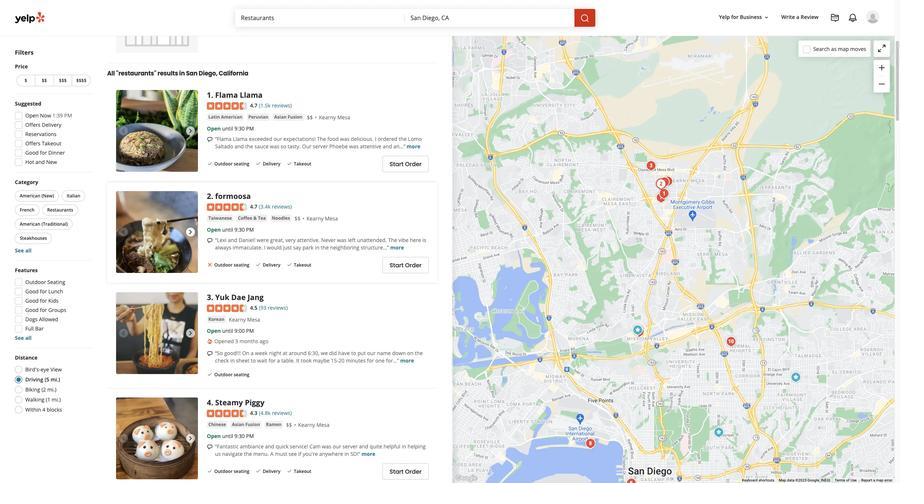 Task type: describe. For each thing, give the bounding box(es) containing it.
until for yuk
[[222, 328, 233, 335]]

use
[[851, 479, 857, 483]]

for left one on the left bottom of page
[[367, 357, 374, 364]]

a inside the write a review link
[[797, 14, 800, 21]]

start order link for llama
[[383, 156, 429, 172]]

mesa down 4.5
[[247, 316, 260, 323]]

baba'z grill image
[[789, 370, 803, 385]]

0 horizontal spatial asian fusion button
[[230, 421, 262, 429]]

group containing suggested
[[13, 100, 92, 168]]

good for good for kids
[[25, 297, 39, 304]]

filters
[[15, 48, 34, 57]]

2 start order link from the top
[[383, 257, 429, 274]]

Near text field
[[411, 14, 568, 22]]

keyboard
[[742, 479, 758, 483]]

4.7 star rating image for flama
[[207, 102, 247, 110]]

takeout for 1 . flama llama
[[294, 161, 311, 167]]

chinese button
[[207, 421, 227, 429]]

open for 4
[[207, 433, 221, 440]]

16 checkmark v2 image down 16 speech v2 image
[[207, 469, 213, 475]]

mi.) for biking (2 mi.)
[[47, 386, 56, 393]]

outdoor for 1
[[214, 161, 233, 167]]

seating
[[47, 279, 65, 286]]

16 checkmark v2 image down immaculate. on the left bottom of the page
[[255, 262, 261, 268]]

previous image for 3
[[119, 329, 128, 338]]

steamy piggy image
[[116, 398, 198, 480]]

$$$ button
[[53, 75, 72, 86]]

the inside "lexi and daniel! were great, very attentive.  never was left unattended. the vibe here is always immaculate. i would just say park in the neighboring structure…"
[[388, 237, 397, 244]]

french button
[[15, 205, 39, 216]]

view
[[50, 366, 62, 373]]

in left sd!"
[[345, 451, 349, 458]]

steamy piggy image
[[657, 175, 672, 190]]

4.5 star rating image
[[207, 305, 247, 312]]

the inside ""so good!!! on a week night at around 6:30, we did have to put our name down on the check in sheet to wait for a table. it took maybe 15-20 minutes for one for…""
[[415, 350, 423, 357]]

option group containing distance
[[13, 354, 92, 416]]

have
[[338, 350, 350, 357]]

more down "on" at the left bottom of the page
[[400, 357, 414, 364]]

park
[[303, 244, 314, 251]]

"so good!!! on a week night at around 6:30, we did have to put our name down on the check in sheet to wait for a table. it took maybe 15-20 minutes for one for…"
[[215, 350, 423, 364]]

2 start from the top
[[390, 261, 404, 270]]

flama llama link
[[215, 90, 263, 100]]

4.3 link
[[250, 409, 257, 417]]

taiwanese button
[[207, 215, 234, 222]]

"restaurants"
[[116, 69, 156, 78]]

noodles link
[[270, 215, 292, 222]]

0 horizontal spatial il posto image
[[116, 0, 198, 53]]

restaurants
[[47, 207, 73, 213]]

neighboring
[[330, 244, 359, 251]]

coffee & tea button
[[236, 215, 267, 222]]

latin
[[208, 114, 220, 120]]

asian for the left asian fusion link
[[232, 422, 244, 428]]

open now 1:39 pm
[[25, 112, 72, 119]]

opened
[[214, 338, 234, 345]]

ten seconds yunnan rice noodle image
[[661, 174, 675, 189]]

slideshow element for 4
[[116, 398, 198, 480]]

for down 'night'
[[269, 357, 276, 364]]

name
[[377, 350, 391, 357]]

category
[[15, 179, 38, 186]]

1 vertical spatial il posto image
[[712, 425, 726, 440]]

map for moves
[[838, 45, 849, 52]]

reviews) for 2 . formoosa
[[272, 203, 292, 210]]

start order for llama
[[390, 160, 422, 168]]

16 checkmark v2 image down "16 flame v2" image at the left of the page
[[207, 372, 213, 378]]

new
[[46, 159, 57, 166]]

were
[[257, 237, 269, 244]]

©2023
[[796, 479, 807, 483]]

. for 2
[[211, 191, 213, 201]]

sauce
[[255, 143, 269, 150]]

review
[[801, 14, 819, 21]]

saltado
[[215, 143, 233, 150]]

takeout for 2 . formoosa
[[294, 262, 311, 268]]

put
[[358, 350, 366, 357]]

jang
[[248, 293, 264, 303]]

expand map image
[[878, 44, 886, 53]]

0 vertical spatial fusion
[[288, 114, 302, 120]]

our inside ""so good!!! on a week night at around 6:30, we did have to put our name down on the check in sheet to wait for a table. it took maybe 15-20 minutes for one for…""
[[367, 350, 376, 357]]

yuk dae jang image inside map region
[[644, 159, 659, 173]]

minutes
[[346, 357, 366, 364]]

0 vertical spatial asian fusion link
[[273, 114, 304, 121]]

4.5
[[250, 305, 257, 312]]

our inside "flama llama exceeded our expectations! the food was delicious. i ordered the lomo saltado and the sauce was so tasty. our server phoebe was attentive and an…"
[[274, 135, 282, 143]]

0 vertical spatial 3
[[207, 293, 211, 303]]

vibe
[[399, 237, 409, 244]]

open for 1
[[207, 125, 221, 132]]

next image for 3 . yuk dae jang
[[186, 329, 195, 338]]

in right helpful
[[402, 443, 406, 450]]

pm for 1 . flama llama
[[246, 125, 254, 132]]

more link for formoosa
[[390, 244, 404, 251]]

italian button
[[62, 191, 85, 202]]

bird's-
[[25, 366, 41, 373]]

kearny mesa for 2 . formoosa
[[307, 215, 338, 222]]

was up phoebe at top
[[340, 135, 350, 143]]

16 checkmark v2 image down menu.
[[255, 469, 261, 475]]

4.7 for formoosa
[[250, 203, 257, 210]]

delivery for 2 . formoosa
[[263, 262, 280, 268]]

and right saltado
[[235, 143, 244, 150]]

outdoor up good for lunch at left
[[25, 279, 46, 286]]

previous image for 4
[[119, 434, 128, 443]]

2 start order from the top
[[390, 261, 422, 270]]

dogs
[[25, 316, 38, 323]]

4.5 link
[[250, 304, 257, 312]]

flama llama image
[[116, 90, 198, 172]]

mi.) for driving (5 mi.)
[[51, 376, 60, 383]]

yelp
[[719, 14, 730, 21]]

of
[[846, 479, 850, 483]]

now
[[40, 112, 51, 119]]

slideshow element for 1
[[116, 90, 198, 172]]

cam
[[310, 443, 321, 450]]

1 horizontal spatial asian fusion button
[[273, 114, 304, 121]]

good for lunch
[[25, 288, 63, 295]]

eye
[[41, 366, 49, 373]]

an…"
[[393, 143, 405, 150]]

reviews) for 1 . flama llama
[[272, 102, 292, 109]]

the inside "lexi and daniel! were great, very attentive.  never was left unattended. the vibe here is always immaculate. i would just say park in the neighboring structure…"
[[321, 244, 329, 251]]

(93 reviews)
[[259, 305, 288, 312]]

4.3 star rating image
[[207, 410, 247, 418]]

start order for piggy
[[390, 468, 422, 476]]

for for lunch
[[40, 288, 47, 295]]

always
[[215, 244, 231, 251]]

navigate
[[222, 451, 243, 458]]

was inside "lexi and daniel! were great, very attentive.  never was left unattended. the vibe here is always immaculate. i would just say park in the neighboring structure…"
[[337, 237, 347, 244]]

keyboard shortcuts button
[[742, 478, 774, 483]]

the left sauce
[[245, 143, 253, 150]]

data
[[787, 479, 795, 483]]

american (new)
[[20, 193, 54, 199]]

until for steamy
[[222, 433, 233, 440]]

blocks
[[47, 406, 62, 413]]

zoom in image
[[878, 63, 886, 72]]

pm right 1:39
[[64, 112, 72, 119]]

a down 'night'
[[277, 357, 280, 364]]

i inside "flama llama exceeded our expectations! the food was delicious. i ordered the lomo saltado and the sauce was so tasty. our server phoebe was attentive and an…"
[[375, 135, 376, 143]]

pm for 2 . formoosa
[[246, 226, 254, 233]]

search
[[814, 45, 830, 52]]

the vibe image
[[724, 335, 739, 349]]

craft house fashion valley image
[[632, 325, 647, 340]]

steakhouses button
[[15, 233, 52, 244]]

delivery down "open now 1:39 pm"
[[42, 121, 61, 128]]

9:30 for flama
[[234, 125, 245, 132]]

pm for 3 . yuk dae jang
[[246, 328, 254, 335]]

just
[[283, 244, 292, 251]]

on
[[242, 350, 249, 357]]

map region
[[371, 0, 900, 483]]

steamy piggy link
[[215, 398, 265, 408]]

so
[[281, 143, 286, 150]]

a right on
[[251, 350, 254, 357]]

slideshow element for 2
[[116, 191, 198, 273]]

see all button for category
[[15, 247, 32, 254]]

none field find
[[241, 14, 399, 22]]

"lexi
[[215, 237, 227, 244]]

takeout inside group
[[42, 140, 61, 147]]

good for good for groups
[[25, 307, 39, 314]]

offers for offers delivery
[[25, 121, 40, 128]]

1 . flama llama
[[207, 90, 263, 100]]

outdoor for 4
[[214, 469, 233, 475]]

bird's-eye view
[[25, 366, 62, 373]]

0 horizontal spatial 4
[[42, 406, 45, 413]]

2 . formoosa
[[207, 191, 251, 201]]

4.3
[[250, 410, 257, 417]]

coffee & tea
[[238, 215, 266, 221]]

$$$$
[[76, 77, 86, 84]]

seating for formoosa
[[234, 262, 249, 268]]

kids
[[48, 297, 59, 304]]

more link down "on" at the left bottom of the page
[[400, 357, 414, 364]]

price group
[[15, 63, 92, 88]]

(new)
[[41, 193, 54, 199]]

group containing category
[[13, 179, 92, 255]]

16 speech v2 image
[[207, 444, 213, 450]]

16 checkmark v2 image down see
[[286, 469, 292, 475]]

write a review link
[[779, 11, 822, 24]]

korean link
[[207, 316, 226, 323]]

(1.5k reviews) link
[[259, 101, 292, 110]]

1 horizontal spatial formoosa image
[[654, 177, 669, 192]]

the up an…"
[[399, 135, 407, 143]]

was left so
[[270, 143, 279, 150]]

tea
[[258, 215, 266, 221]]

16 checkmark v2 image down sauce
[[255, 161, 261, 167]]

until for flama
[[222, 125, 233, 132]]

shortcuts
[[759, 479, 774, 483]]

groups
[[48, 307, 66, 314]]

delicious.
[[351, 135, 374, 143]]

steakhouses
[[20, 235, 47, 242]]

takeout for 4 . steamy piggy
[[294, 469, 311, 475]]

user actions element
[[713, 9, 890, 55]]

latin american
[[208, 114, 242, 120]]

in left 'san'
[[179, 69, 185, 78]]

9:30 for steamy
[[234, 433, 245, 440]]

asian fusion for asian fusion button to the left
[[232, 422, 260, 428]]

must
[[275, 451, 287, 458]]

start for piggy
[[390, 468, 404, 476]]

16 speech v2 image for 2
[[207, 238, 213, 244]]

noodles button
[[270, 215, 292, 222]]

next image for 1 . flama llama
[[186, 127, 195, 136]]

kearny for steamy piggy
[[298, 422, 315, 429]]

peruvian button
[[247, 114, 270, 121]]

$$ for 4 . steamy piggy
[[286, 422, 292, 429]]

9:30 for formoosa
[[234, 226, 245, 233]]

more link for flama llama
[[407, 143, 421, 150]]

you're
[[303, 451, 318, 458]]

and inside group
[[35, 159, 45, 166]]

san
[[186, 69, 198, 78]]

hot
[[25, 159, 34, 166]]

lunch
[[48, 288, 63, 295]]

if
[[298, 451, 301, 458]]

fashion valley image
[[630, 323, 645, 338]]

kearny up '9:00' at bottom
[[229, 316, 246, 323]]

16 checkmark v2 image down tasty.
[[286, 161, 292, 167]]

yelp for business button
[[716, 11, 773, 24]]

pm for 4 . steamy piggy
[[246, 433, 254, 440]]

more for flama llama
[[407, 143, 421, 150]]

seating for steamy
[[234, 469, 249, 475]]

american for american (new)
[[20, 193, 40, 199]]

0 vertical spatial llama
[[240, 90, 263, 100]]



Task type: vqa. For each thing, say whether or not it's contained in the screenshot.


Task type: locate. For each thing, give the bounding box(es) containing it.
$ button
[[16, 75, 35, 86]]

was inside '"fantastic ambiance and quick service! cam was our server and quite helpful in helping us navigate the menu. a must see if you're anywhere in sd!"'
[[322, 443, 331, 450]]

0 horizontal spatial formoosa image
[[116, 191, 198, 273]]

malibu farm san diego image
[[624, 476, 639, 483]]

very
[[285, 237, 296, 244]]

until up "fantastic
[[222, 433, 233, 440]]

diego,
[[199, 69, 218, 78]]

llama up (1.5k
[[240, 90, 263, 100]]

3 start order link from the top
[[383, 464, 429, 480]]

helpful
[[384, 443, 401, 450]]

see all button
[[15, 247, 32, 254], [15, 335, 32, 342]]

slideshow element
[[116, 90, 198, 172], [116, 191, 198, 273], [116, 293, 198, 375], [116, 398, 198, 480]]

1 see from the top
[[15, 247, 24, 254]]

1 horizontal spatial 3
[[235, 338, 238, 345]]

3 left yuk
[[207, 293, 211, 303]]

the inside '"fantastic ambiance and quick service! cam was our server and quite helpful in helping us navigate the menu. a must see if you're anywhere in sd!"'
[[244, 451, 252, 458]]

0 vertical spatial start order link
[[383, 156, 429, 172]]

4.7 star rating image
[[207, 102, 247, 110], [207, 204, 247, 211]]

0 vertical spatial server
[[313, 143, 328, 150]]

kearny mesa up cam
[[298, 422, 330, 429]]

2 offers from the top
[[25, 140, 40, 147]]

asian fusion link down '(1.5k reviews)'
[[273, 114, 304, 121]]

search image
[[580, 14, 589, 23]]

biking (2 mi.)
[[25, 386, 56, 393]]

4.7 left (3.4k at the top
[[250, 203, 257, 210]]

4.7 link for formoosa
[[250, 203, 257, 211]]

i inside "lexi and daniel! were great, very attentive.  never was left unattended. the vibe here is always immaculate. i would just say park in the neighboring structure…"
[[264, 244, 266, 251]]

0 vertical spatial 4.7
[[250, 102, 257, 109]]

was up neighboring
[[337, 237, 347, 244]]

3 outdoor seating from the top
[[214, 372, 249, 378]]

1 vertical spatial next image
[[186, 434, 195, 443]]

4.7 star rating image down flama
[[207, 102, 247, 110]]

outdoor seating for steamy
[[214, 469, 249, 475]]

1 next image from the top
[[186, 127, 195, 136]]

2 vertical spatial 9:30
[[234, 433, 245, 440]]

1 offers from the top
[[25, 121, 40, 128]]

None search field
[[235, 9, 597, 27]]

down
[[392, 350, 406, 357]]

4.7 for flama llama
[[250, 102, 257, 109]]

map for error
[[876, 479, 884, 483]]

until for formoosa
[[222, 226, 233, 233]]

1 vertical spatial i
[[264, 244, 266, 251]]

2 good from the top
[[25, 288, 39, 295]]

for
[[731, 14, 739, 21], [40, 149, 47, 156], [40, 288, 47, 295], [40, 297, 47, 304], [40, 307, 47, 314], [269, 357, 276, 364], [367, 357, 374, 364]]

$$ left $$$ button
[[42, 77, 47, 84]]

mi.)
[[51, 376, 60, 383], [47, 386, 56, 393], [52, 396, 61, 403]]

delivery for 4 . steamy piggy
[[263, 469, 280, 475]]

4.7 star rating image for formoosa
[[207, 204, 247, 211]]

exceeded
[[249, 135, 272, 143]]

4.7
[[250, 102, 257, 109], [250, 203, 257, 210]]

open until 9:30 pm for flama
[[207, 125, 254, 132]]

1 order from the top
[[405, 160, 422, 168]]

0 vertical spatial next image
[[186, 127, 195, 136]]

more link
[[407, 143, 421, 150], [390, 244, 404, 251], [400, 357, 414, 364], [362, 451, 375, 458]]

to
[[351, 350, 356, 357], [251, 357, 256, 364]]

seating down "navigate"
[[234, 469, 249, 475]]

google,
[[808, 479, 820, 483]]

(4.8k
[[259, 410, 271, 417]]

and up sd!"
[[359, 443, 368, 450]]

4.7 link for flama llama
[[250, 101, 257, 110]]

0 vertical spatial see all
[[15, 247, 32, 254]]

1 previous image from the top
[[119, 127, 128, 136]]

peruvian
[[248, 114, 268, 120]]

4 . steamy piggy
[[207, 398, 265, 408]]

google image
[[454, 474, 479, 483]]

16 speech v2 image for 1
[[207, 137, 213, 142]]

1 vertical spatial see all
[[15, 335, 32, 342]]

for for business
[[731, 14, 739, 21]]

good for dinner
[[25, 149, 65, 156]]

next image
[[186, 228, 195, 237], [186, 329, 195, 338]]

more link down quite
[[362, 451, 375, 458]]

3 good from the top
[[25, 297, 39, 304]]

2 none field from the left
[[411, 14, 568, 22]]

see down steakhouses button
[[15, 247, 24, 254]]

see all for features
[[15, 335, 32, 342]]

3 order from the top
[[405, 468, 422, 476]]

2 next image from the top
[[186, 434, 195, 443]]

kearny mesa
[[319, 114, 350, 121], [307, 215, 338, 222], [229, 316, 260, 323], [298, 422, 330, 429]]

1 see all button from the top
[[15, 247, 32, 254]]

for for groups
[[40, 307, 47, 314]]

2 . from the top
[[211, 191, 213, 201]]

all for features
[[25, 335, 32, 342]]

our inside '"fantastic ambiance and quick service! cam was our server and quite helpful in helping us navigate the menu. a must see if you're anywhere in sd!"'
[[333, 443, 341, 450]]

yun tea house image
[[654, 191, 669, 205]]

for up good for kids
[[40, 288, 47, 295]]

to left wait
[[251, 357, 256, 364]]

mesa for flama llama
[[337, 114, 350, 121]]

takeout up dinner
[[42, 140, 61, 147]]

2
[[207, 191, 211, 201]]

formoosa image
[[654, 177, 669, 192], [116, 191, 198, 273]]

mesa up food
[[337, 114, 350, 121]]

for down good for kids
[[40, 307, 47, 314]]

0 vertical spatial all
[[25, 247, 32, 254]]

start down an…"
[[390, 160, 404, 168]]

(1
[[46, 396, 50, 403]]

price
[[15, 63, 28, 70]]

2 slideshow element from the top
[[116, 191, 198, 273]]

1 vertical spatial 4.7 star rating image
[[207, 204, 247, 211]]

2 see all button from the top
[[15, 335, 32, 342]]

for for dinner
[[40, 149, 47, 156]]

16 speech v2 image left "flama
[[207, 137, 213, 142]]

outdoor seating down check
[[214, 372, 249, 378]]

0 vertical spatial our
[[274, 135, 282, 143]]

open for 2
[[207, 226, 221, 233]]

delivery down would
[[263, 262, 280, 268]]

16 checkmark v2 image down "just"
[[286, 262, 292, 268]]

american down category
[[20, 193, 40, 199]]

to up minutes
[[351, 350, 356, 357]]

1 open until 9:30 pm from the top
[[207, 125, 254, 132]]

1 vertical spatial next image
[[186, 329, 195, 338]]

outdoor seating for formoosa
[[214, 262, 249, 268]]

0 vertical spatial american
[[221, 114, 242, 120]]

the inside "flama llama exceeded our expectations! the food was delicious. i ordered the lomo saltado and the sauce was so tasty. our server phoebe was attentive and an…"
[[317, 135, 326, 143]]

previous image
[[119, 127, 128, 136], [119, 434, 128, 443]]

0 vertical spatial previous image
[[119, 127, 128, 136]]

1 start from the top
[[390, 160, 404, 168]]

$$ for 1 . flama llama
[[307, 114, 313, 121]]

in right park
[[315, 244, 319, 251]]

asian for top asian fusion link
[[274, 114, 287, 120]]

mesa for formoosa
[[325, 215, 338, 222]]

0 vertical spatial previous image
[[119, 228, 128, 237]]

$$ for 2 . formoosa
[[295, 215, 301, 222]]

asian fusion down 4.3
[[232, 422, 260, 428]]

server up sd!"
[[343, 443, 358, 450]]

none field the near
[[411, 14, 568, 22]]

in inside ""so good!!! on a week night at around 6:30, we did have to put our name down on the check in sheet to wait for a table. it took maybe 15-20 minutes for one for…""
[[230, 357, 235, 364]]

1 until from the top
[[222, 125, 233, 132]]

1 start order link from the top
[[383, 156, 429, 172]]

next image
[[186, 127, 195, 136], [186, 434, 195, 443]]

and inside "lexi and daniel! were great, very attentive.  never was left unattended. the vibe here is always immaculate. i would just say park in the neighboring structure…"
[[228, 237, 237, 244]]

16 chevron down v2 image
[[764, 14, 770, 20]]

results
[[158, 69, 178, 78]]

delivery for 1 . flama llama
[[263, 161, 280, 167]]

a
[[797, 14, 800, 21], [251, 350, 254, 357], [277, 357, 280, 364], [873, 479, 875, 483]]

3 slideshow element from the top
[[116, 293, 198, 375]]

structure…"
[[361, 244, 389, 251]]

for down good for lunch at left
[[40, 297, 47, 304]]

0 vertical spatial see all button
[[15, 247, 32, 254]]

2 4.7 from the top
[[250, 203, 257, 210]]

report
[[861, 479, 872, 483]]

seating
[[234, 161, 249, 167], [234, 262, 249, 268], [234, 372, 249, 378], [234, 469, 249, 475]]

driving
[[25, 376, 43, 383]]

4 good from the top
[[25, 307, 39, 314]]

previous image
[[119, 228, 128, 237], [119, 329, 128, 338]]

formoosa link
[[215, 191, 251, 201]]

1 horizontal spatial asian fusion
[[274, 114, 302, 120]]

1 vertical spatial 16 speech v2 image
[[207, 238, 213, 244]]

mi.) for walking (1 mi.)
[[52, 396, 61, 403]]

0 horizontal spatial server
[[313, 143, 328, 150]]

"so
[[215, 350, 223, 357]]

open down the suggested
[[25, 112, 39, 119]]

open until 9:30 pm for steamy
[[207, 433, 254, 440]]

previous image for 2
[[119, 228, 128, 237]]

16 speech v2 image
[[207, 137, 213, 142], [207, 238, 213, 244], [207, 351, 213, 357]]

distance
[[15, 354, 38, 361]]

outdoor right 16 close v2 image at left
[[214, 262, 233, 268]]

our right put
[[367, 350, 376, 357]]

4 down walking (1 mi.)
[[42, 406, 45, 413]]

peruvian link
[[247, 114, 270, 121]]

delivery down the a on the bottom left of the page
[[263, 469, 280, 475]]

pm up daniel! on the left of page
[[246, 226, 254, 233]]

and right "lexi
[[228, 237, 237, 244]]

more for steamy piggy
[[362, 451, 375, 458]]

1 vertical spatial asian fusion link
[[230, 421, 262, 429]]

1 vertical spatial start order
[[390, 261, 422, 270]]

outdoor seating down saltado
[[214, 161, 249, 167]]

16 checkmark v2 image up 2
[[207, 161, 213, 167]]

a right report
[[873, 479, 875, 483]]

open for 3
[[207, 328, 221, 335]]

all for category
[[25, 247, 32, 254]]

2 vertical spatial start order link
[[383, 464, 429, 480]]

see all for category
[[15, 247, 32, 254]]

1 vertical spatial see all button
[[15, 335, 32, 342]]

see up distance at bottom
[[15, 335, 24, 342]]

asian down "4.3 star rating" image
[[232, 422, 244, 428]]

1 horizontal spatial our
[[333, 443, 341, 450]]

0 horizontal spatial yuk dae jang image
[[116, 293, 198, 375]]

2 order from the top
[[405, 261, 422, 270]]

0 horizontal spatial i
[[264, 244, 266, 251]]

1 vertical spatial the
[[388, 237, 397, 244]]

4
[[207, 398, 211, 408], [42, 406, 45, 413]]

1 vertical spatial offers
[[25, 140, 40, 147]]

2 vertical spatial our
[[333, 443, 341, 450]]

report a map error link
[[861, 479, 892, 483]]

previous image for 1
[[119, 127, 128, 136]]

pm down peruvian button
[[246, 125, 254, 132]]

was down the delicious.
[[349, 143, 359, 150]]

3 open until 9:30 pm from the top
[[207, 433, 254, 440]]

see all button for features
[[15, 335, 32, 342]]

never
[[321, 237, 336, 244]]

0 vertical spatial start
[[390, 160, 404, 168]]

16 checkmark v2 image
[[207, 161, 213, 167], [255, 161, 261, 167], [286, 262, 292, 268], [286, 469, 292, 475]]

in down good!!! on the left of page
[[230, 357, 235, 364]]

in inside "lexi and daniel! were great, very attentive.  never was left unattended. the vibe here is always immaculate. i would just say park in the neighboring structure…"
[[315, 244, 319, 251]]

dogs allowed
[[25, 316, 58, 323]]

1 4.7 link from the top
[[250, 101, 257, 110]]

1 vertical spatial 4.7
[[250, 203, 257, 210]]

0 vertical spatial order
[[405, 160, 422, 168]]

as
[[831, 45, 837, 52]]

0 horizontal spatial none field
[[241, 14, 399, 22]]

2 vertical spatial american
[[20, 221, 40, 227]]

tyler b. image
[[866, 10, 880, 23]]

0 vertical spatial map
[[838, 45, 849, 52]]

open up "16 flame v2" image at the left of the page
[[207, 328, 221, 335]]

1 start order from the top
[[390, 160, 422, 168]]

taiwanese link
[[207, 215, 234, 222]]

1 all from the top
[[25, 247, 32, 254]]

see for category
[[15, 247, 24, 254]]

reviews) for 4 . steamy piggy
[[272, 410, 292, 417]]

and up the a on the bottom left of the page
[[265, 443, 274, 450]]

1 vertical spatial open until 9:30 pm
[[207, 226, 254, 233]]

server inside "flama llama exceeded our expectations! the food was delicious. i ordered the lomo saltado and the sauce was so tasty. our server phoebe was attentive and an…"
[[313, 143, 328, 150]]

2 previous image from the top
[[119, 329, 128, 338]]

16 close v2 image
[[207, 262, 213, 268]]

was
[[340, 135, 350, 143], [270, 143, 279, 150], [349, 143, 359, 150], [337, 237, 347, 244], [322, 443, 331, 450]]

16 flame v2 image
[[207, 339, 213, 345]]

outdoor for 2
[[214, 262, 233, 268]]

0 vertical spatial open until 9:30 pm
[[207, 125, 254, 132]]

asian fusion button
[[273, 114, 304, 121], [230, 421, 262, 429]]

1 vertical spatial to
[[251, 357, 256, 364]]

0 vertical spatial offers
[[25, 121, 40, 128]]

0 horizontal spatial to
[[251, 357, 256, 364]]

0 vertical spatial 4.7 star rating image
[[207, 102, 247, 110]]

open until 9:30 pm up "fantastic
[[207, 433, 254, 440]]

asian fusion button down 4.3
[[230, 421, 262, 429]]

$$ up the expectations!
[[307, 114, 313, 121]]

2 seating from the top
[[234, 262, 249, 268]]

around
[[289, 350, 307, 357]]

kearny for formoosa
[[307, 215, 324, 222]]

projects image
[[831, 13, 840, 22]]

1 see all from the top
[[15, 247, 32, 254]]

noodles
[[272, 215, 290, 221]]

next image for 4 . steamy piggy
[[186, 434, 195, 443]]

bar
[[35, 325, 44, 332]]

il posto image
[[116, 0, 198, 53], [712, 425, 726, 440]]

search as map moves
[[814, 45, 866, 52]]

i
[[375, 135, 376, 143], [264, 244, 266, 251]]

$$ inside button
[[42, 77, 47, 84]]

chinese link
[[207, 421, 227, 429]]

open until 9:30 pm for formoosa
[[207, 226, 254, 233]]

3 start from the top
[[390, 468, 404, 476]]

3 16 speech v2 image from the top
[[207, 351, 213, 357]]

2 see from the top
[[15, 335, 24, 342]]

3 . from the top
[[211, 293, 213, 303]]

daniel!
[[239, 237, 255, 244]]

delivery down sauce
[[263, 161, 280, 167]]

4 seating from the top
[[234, 469, 249, 475]]

1 vertical spatial previous image
[[119, 329, 128, 338]]

1 vertical spatial 3
[[235, 338, 238, 345]]

the
[[399, 135, 407, 143], [245, 143, 253, 150], [321, 244, 329, 251], [415, 350, 423, 357], [244, 451, 252, 458]]

good for kids
[[25, 297, 59, 304]]

american for american (traditional)
[[20, 221, 40, 227]]

menu.
[[253, 451, 269, 458]]

ordered
[[378, 135, 397, 143]]

0 vertical spatial the
[[317, 135, 326, 143]]

0 vertical spatial i
[[375, 135, 376, 143]]

more for formoosa
[[390, 244, 404, 251]]

(3.4k
[[259, 203, 271, 210]]

1 16 speech v2 image from the top
[[207, 137, 213, 142]]

2 previous image from the top
[[119, 434, 128, 443]]

1 vertical spatial server
[[343, 443, 358, 450]]

terms of use
[[835, 479, 857, 483]]

. left yuk
[[211, 293, 213, 303]]

1 vertical spatial american
[[20, 193, 40, 199]]

2 until from the top
[[222, 226, 233, 233]]

1 good from the top
[[25, 149, 39, 156]]

0 vertical spatial next image
[[186, 228, 195, 237]]

notifications image
[[849, 13, 857, 22]]

1 vertical spatial asian
[[232, 422, 244, 428]]

0 vertical spatial 4.7 link
[[250, 101, 257, 110]]

food
[[327, 135, 339, 143]]

reservations
[[25, 131, 56, 138]]

4 slideshow element from the top
[[116, 398, 198, 480]]

0 horizontal spatial 3
[[207, 293, 211, 303]]

0 vertical spatial to
[[351, 350, 356, 357]]

a
[[270, 451, 274, 458]]

3 start order from the top
[[390, 468, 422, 476]]

1 horizontal spatial map
[[876, 479, 884, 483]]

the right "on" at the left bottom of the page
[[415, 350, 423, 357]]

None field
[[241, 14, 399, 22], [411, 14, 568, 22]]

4.7 star rating image down 2 . formoosa
[[207, 204, 247, 211]]

attentive
[[360, 143, 381, 150]]

1 vertical spatial our
[[367, 350, 376, 357]]

more down quite
[[362, 451, 375, 458]]

kearny mesa for 4 . steamy piggy
[[298, 422, 330, 429]]

2 16 speech v2 image from the top
[[207, 238, 213, 244]]

here
[[410, 237, 421, 244]]

takeout down if
[[294, 469, 311, 475]]

see all down steakhouses button
[[15, 247, 32, 254]]

latin american button
[[207, 114, 244, 121]]

1 horizontal spatial il posto image
[[712, 425, 726, 440]]

1 4.7 star rating image from the top
[[207, 102, 247, 110]]

. left flama
[[211, 90, 213, 100]]

1 horizontal spatial asian
[[274, 114, 287, 120]]

4 outdoor seating from the top
[[214, 469, 249, 475]]

. for 3
[[211, 293, 213, 303]]

1 vertical spatial previous image
[[119, 434, 128, 443]]

$$ right noodles link
[[295, 215, 301, 222]]

4 until from the top
[[222, 433, 233, 440]]

server inside '"fantastic ambiance and quick service! cam was our server and quite helpful in helping us navigate the menu. a must see if you're anywhere in sd!"'
[[343, 443, 358, 450]]

2 9:30 from the top
[[234, 226, 245, 233]]

0 horizontal spatial our
[[274, 135, 282, 143]]

see for features
[[15, 335, 24, 342]]

start for llama
[[390, 160, 404, 168]]

week
[[255, 350, 268, 357]]

for inside yelp for business button
[[731, 14, 739, 21]]

order for llama
[[405, 160, 422, 168]]

reviews) up ramen
[[272, 410, 292, 417]]

outdoor seating down the always
[[214, 262, 249, 268]]

1 vertical spatial all
[[25, 335, 32, 342]]

4 . from the top
[[211, 398, 213, 408]]

more link for steamy piggy
[[362, 451, 375, 458]]

mi.) right (1
[[52, 396, 61, 403]]

report a map error
[[861, 479, 892, 483]]

outdoor seating for flama
[[214, 161, 249, 167]]

unattended.
[[357, 237, 387, 244]]

korean button
[[207, 316, 226, 323]]

9:30 down latin american button
[[234, 125, 245, 132]]

1 vertical spatial asian fusion button
[[230, 421, 262, 429]]

1 seating from the top
[[234, 161, 249, 167]]

. for 1
[[211, 90, 213, 100]]

offers up the reservations
[[25, 121, 40, 128]]

opened 3 months ago
[[214, 338, 269, 345]]

llama inside "flama llama exceeded our expectations! the food was delicious. i ordered the lomo saltado and the sauce was so tasty. our server phoebe was attentive and an…"
[[233, 135, 248, 143]]

american (traditional)
[[20, 221, 68, 227]]

Find text field
[[241, 14, 399, 22]]

1 vertical spatial 9:30
[[234, 226, 245, 233]]

2 vertical spatial 16 speech v2 image
[[207, 351, 213, 357]]

. left formoosa
[[211, 191, 213, 201]]

for…"
[[386, 357, 399, 364]]

1 none field from the left
[[241, 14, 399, 22]]

group
[[874, 60, 890, 93], [13, 100, 92, 168], [13, 179, 92, 255], [13, 267, 92, 342]]

0 vertical spatial asian
[[274, 114, 287, 120]]

1 vertical spatial see
[[15, 335, 24, 342]]

1 vertical spatial start
[[390, 261, 404, 270]]

kearny mesa up '9:00' at bottom
[[229, 316, 260, 323]]

3 9:30 from the top
[[234, 433, 245, 440]]

1 previous image from the top
[[119, 228, 128, 237]]

fusion up the expectations!
[[288, 114, 302, 120]]

$$
[[42, 77, 47, 84], [307, 114, 313, 121], [295, 215, 301, 222], [286, 422, 292, 429]]

reviews) right (93
[[268, 305, 288, 312]]

0 horizontal spatial asian fusion
[[232, 422, 260, 428]]

0 vertical spatial il posto image
[[116, 0, 198, 53]]

1 horizontal spatial 4
[[207, 398, 211, 408]]

and down ordered
[[383, 143, 392, 150]]

1 . from the top
[[211, 90, 213, 100]]

start order link down helping
[[383, 464, 429, 480]]

asian fusion link down 4.3
[[230, 421, 262, 429]]

0 vertical spatial mi.)
[[51, 376, 60, 383]]

1 outdoor seating from the top
[[214, 161, 249, 167]]

3 seating from the top
[[234, 372, 249, 378]]

1 vertical spatial fusion
[[245, 422, 260, 428]]

more link down vibe
[[390, 244, 404, 251]]

2 outdoor seating from the top
[[214, 262, 249, 268]]

0 horizontal spatial the
[[317, 135, 326, 143]]

american (traditional) button
[[15, 219, 73, 230]]

1 vertical spatial map
[[876, 479, 884, 483]]

seating down sheet
[[234, 372, 249, 378]]

zoom out image
[[878, 80, 886, 89]]

c level image
[[583, 437, 598, 451]]

offers for offers takeout
[[25, 140, 40, 147]]

0 horizontal spatial asian fusion link
[[230, 421, 262, 429]]

9:30 up ambiance
[[234, 433, 245, 440]]

2 next image from the top
[[186, 329, 195, 338]]

1 vertical spatial yuk dae jang image
[[116, 293, 198, 375]]

. left steamy
[[211, 398, 213, 408]]

2 4.7 link from the top
[[250, 203, 257, 211]]

. for 4
[[211, 398, 213, 408]]

2 vertical spatial open until 9:30 pm
[[207, 433, 254, 440]]

1 vertical spatial order
[[405, 261, 422, 270]]

yuk dae jang image
[[644, 159, 659, 173], [116, 293, 198, 375]]

good up good for kids
[[25, 288, 39, 295]]

sheet
[[236, 357, 250, 364]]

2 vertical spatial start order
[[390, 468, 422, 476]]

0 vertical spatial start order
[[390, 160, 422, 168]]

start order down helping
[[390, 468, 422, 476]]

start order link for piggy
[[383, 464, 429, 480]]

outdoor down us
[[214, 469, 233, 475]]

2 all from the top
[[25, 335, 32, 342]]

16 checkmark v2 image
[[286, 161, 292, 167], [255, 262, 261, 268], [207, 372, 213, 378], [207, 469, 213, 475], [255, 469, 261, 475]]

0 vertical spatial yuk dae jang image
[[644, 159, 659, 173]]

one
[[375, 357, 385, 364]]

1 9:30 from the top
[[234, 125, 245, 132]]

suggested
[[15, 100, 41, 107]]

order for piggy
[[405, 468, 422, 476]]

our up so
[[274, 135, 282, 143]]

and right hot
[[35, 159, 45, 166]]

3 until from the top
[[222, 328, 233, 335]]

(4.8k reviews) link
[[259, 409, 292, 417]]

1 horizontal spatial i
[[375, 135, 376, 143]]

good for good for lunch
[[25, 288, 39, 295]]

16 speech v2 image left "lexi
[[207, 238, 213, 244]]

1 horizontal spatial none field
[[411, 14, 568, 22]]

next image left opened
[[186, 329, 195, 338]]

french
[[20, 207, 34, 213]]

1 horizontal spatial asian fusion link
[[273, 114, 304, 121]]

1 slideshow element from the top
[[116, 90, 198, 172]]

1 vertical spatial mi.)
[[47, 386, 56, 393]]

reviews) for 3 . yuk dae jang
[[268, 305, 288, 312]]

good for good for dinner
[[25, 149, 39, 156]]

1 vertical spatial asian fusion
[[232, 422, 260, 428]]

american
[[221, 114, 242, 120], [20, 193, 40, 199], [20, 221, 40, 227]]

llama
[[240, 90, 263, 100], [233, 135, 248, 143]]

was up anywhere
[[322, 443, 331, 450]]

quite
[[370, 443, 382, 450]]

(1.5k
[[259, 102, 271, 109]]

see all down the full
[[15, 335, 32, 342]]

1 next image from the top
[[186, 228, 195, 237]]

flama llama image
[[657, 186, 672, 201]]

slideshow element for 3
[[116, 293, 198, 375]]

asian fusion link
[[273, 114, 304, 121], [230, 421, 262, 429]]

sd!"
[[350, 451, 360, 458]]

write a review
[[782, 14, 819, 21]]

0 horizontal spatial asian
[[232, 422, 244, 428]]

start order link down an…"
[[383, 156, 429, 172]]

mesa for steamy piggy
[[317, 422, 330, 429]]

group containing features
[[13, 267, 92, 342]]

1 horizontal spatial to
[[351, 350, 356, 357]]

option group
[[13, 354, 92, 416]]

our up anywhere
[[333, 443, 341, 450]]

next image left "lexi
[[186, 228, 195, 237]]

2 vertical spatial start
[[390, 468, 404, 476]]

the left food
[[317, 135, 326, 143]]

kearny mesa for 1 . flama llama
[[319, 114, 350, 121]]

0 horizontal spatial fusion
[[245, 422, 260, 428]]

outdoor down check
[[214, 372, 233, 378]]

next image for 2 . formoosa
[[186, 228, 195, 237]]

$$ button
[[35, 75, 53, 86]]

outdoor
[[214, 161, 233, 167], [214, 262, 233, 268], [25, 279, 46, 286], [214, 372, 233, 378], [214, 469, 233, 475]]

outdoor down saltado
[[214, 161, 233, 167]]

2 4.7 star rating image from the top
[[207, 204, 247, 211]]

i down were
[[264, 244, 266, 251]]

2 open until 9:30 pm from the top
[[207, 226, 254, 233]]

1 vertical spatial llama
[[233, 135, 248, 143]]

1 4.7 from the top
[[250, 102, 257, 109]]

2 see all from the top
[[15, 335, 32, 342]]



